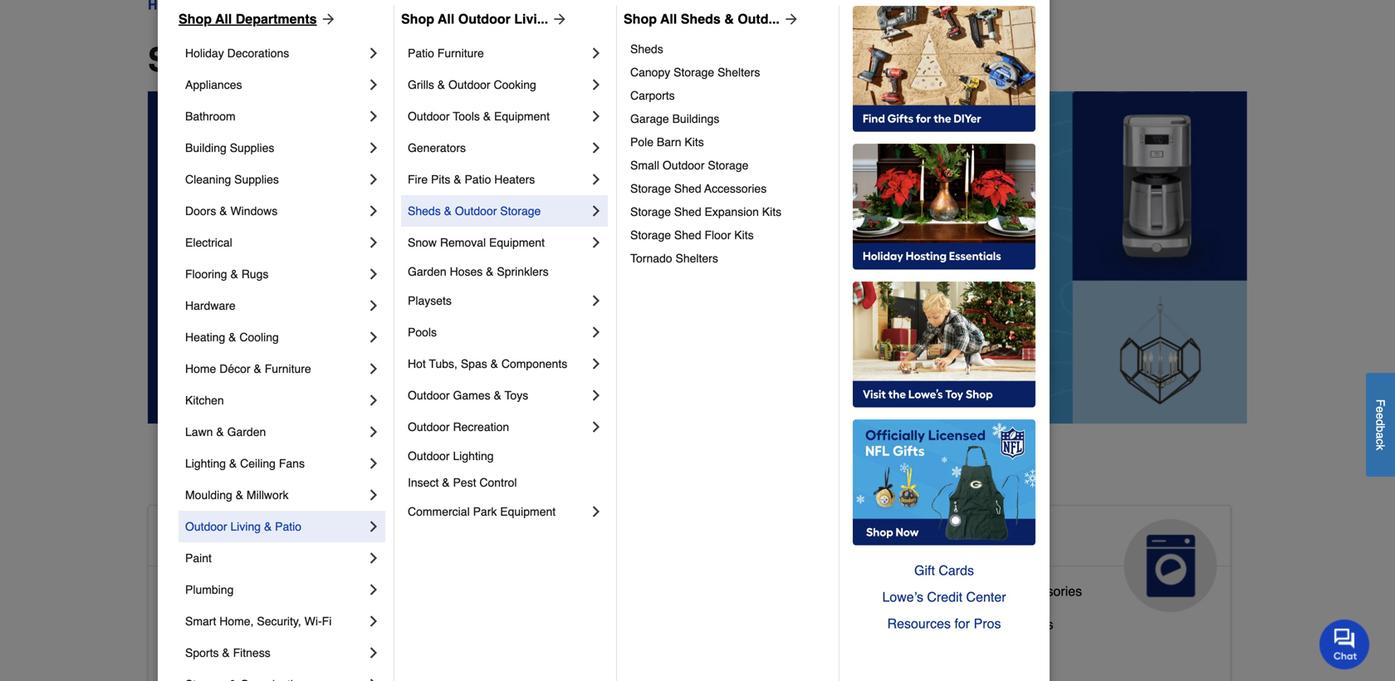 Task type: describe. For each thing, give the bounding box(es) containing it.
officially licensed n f l gifts. shop now. image
[[853, 419, 1036, 546]]

& right tools
[[483, 110, 491, 123]]

small outdoor storage
[[630, 159, 749, 172]]

sheds for sheds & outdoor storage
[[408, 204, 441, 218]]

outdoor down grills
[[408, 110, 450, 123]]

chevron right image for flooring & rugs
[[365, 266, 382, 282]]

chevron right image for lawn & garden
[[365, 424, 382, 440]]

outdoor games & toys
[[408, 389, 528, 402]]

animal
[[532, 526, 610, 552]]

doors
[[185, 204, 216, 218]]

& right entry
[[264, 650, 273, 665]]

appliance parts & accessories
[[902, 583, 1082, 599]]

outdoor recreation link
[[408, 411, 588, 443]]

garden hoses & sprinklers link
[[408, 258, 605, 285]]

canopy storage shelters link
[[630, 61, 827, 84]]

hot
[[408, 357, 426, 370]]

flooring & rugs
[[185, 267, 269, 281]]

outdoor up insect
[[408, 449, 450, 463]]

kits for floor
[[734, 228, 754, 242]]

hardware
[[185, 299, 236, 312]]

storage inside "link"
[[708, 159, 749, 172]]

shop all sheds & outd...
[[624, 11, 780, 27]]

houses,
[[593, 643, 642, 659]]

outdoor up patio furniture link
[[458, 11, 511, 27]]

beverage & wine chillers link
[[902, 613, 1053, 646]]

shop
[[148, 41, 231, 79]]

chevron right image for plumbing
[[365, 581, 382, 598]]

arrow right image
[[780, 11, 800, 27]]

chevron right image for lighting & ceiling fans
[[365, 455, 382, 472]]

beverage & wine chillers
[[902, 617, 1053, 632]]

1 vertical spatial bathroom
[[229, 583, 287, 599]]

chevron right image for holiday decorations
[[365, 45, 382, 61]]

outdoor down the hot at the left bottom of page
[[408, 389, 450, 402]]

equipment for park
[[500, 505, 556, 518]]

f e e d b a c k
[[1374, 399, 1387, 450]]

sports & fitness
[[185, 646, 271, 659]]

millwork
[[247, 488, 289, 502]]

sports
[[185, 646, 219, 659]]

gift cards
[[914, 563, 974, 578]]

d
[[1374, 419, 1387, 426]]

accessible bedroom link
[[162, 613, 283, 646]]

accessible for accessible home
[[162, 526, 283, 552]]

furniture inside "link"
[[658, 643, 711, 659]]

& left 'cooling'
[[229, 331, 236, 344]]

shelters inside 'link'
[[718, 66, 760, 79]]

0 vertical spatial sheds
[[681, 11, 721, 27]]

outdoor lighting link
[[408, 443, 605, 469]]

outdoor inside "link"
[[663, 159, 705, 172]]

storage shed floor kits
[[630, 228, 754, 242]]

find gifts for the diyer. image
[[853, 6, 1036, 132]]

storage inside 'link'
[[674, 66, 714, 79]]

wine
[[975, 617, 1005, 632]]

buildings
[[672, 112, 720, 125]]

appliance parts & accessories link
[[902, 580, 1082, 613]]

outdoor games & toys link
[[408, 380, 588, 411]]

0 horizontal spatial kits
[[685, 135, 704, 149]]

park
[[473, 505, 497, 518]]

1 vertical spatial shelters
[[676, 252, 718, 265]]

patio furniture link
[[408, 37, 588, 69]]

accessible for accessible entry & home
[[162, 650, 225, 665]]

pros
[[974, 616, 1001, 631]]

chevron right image for appliances
[[365, 76, 382, 93]]

0 vertical spatial garden
[[408, 265, 447, 278]]

accessories inside storage shed accessories link
[[704, 182, 767, 195]]

small outdoor storage link
[[630, 154, 827, 177]]

outdoor up snow removal equipment
[[455, 204, 497, 218]]

heating & cooling link
[[185, 321, 365, 353]]

pole
[[630, 135, 654, 149]]

chevron right image for sheds & outdoor storage
[[588, 203, 605, 219]]

bedroom
[[229, 617, 283, 632]]

shed for expansion
[[674, 205, 701, 218]]

shop for shop all sheds & outd...
[[624, 11, 657, 27]]

& inside 'link'
[[236, 488, 243, 502]]

outdoor tools & equipment link
[[408, 100, 588, 132]]

& right parts
[[999, 583, 1008, 599]]

& left outd...
[[724, 11, 734, 27]]

appliances image
[[1124, 519, 1217, 612]]

& right houses, at the left of page
[[646, 643, 655, 659]]

supplies for cleaning supplies
[[234, 173, 279, 186]]

chevron right image for cleaning supplies
[[365, 171, 382, 188]]

garage
[[630, 112, 669, 125]]

commercial park equipment
[[408, 505, 556, 518]]

snow removal equipment link
[[408, 227, 588, 258]]

beds,
[[556, 643, 590, 659]]

visit the lowe's toy shop. image
[[853, 282, 1036, 408]]

plumbing link
[[185, 574, 365, 605]]

outdoor up tools
[[448, 78, 490, 91]]

shop all departments
[[179, 11, 317, 27]]

building
[[185, 141, 227, 154]]

chevron right image for paint
[[365, 550, 382, 566]]

chevron right image for sports & fitness
[[365, 644, 382, 661]]

bathroom link
[[185, 100, 365, 132]]

all down "shop all departments" link
[[239, 41, 281, 79]]

chevron right image for patio furniture
[[588, 45, 605, 61]]

cooking
[[494, 78, 536, 91]]

cleaning
[[185, 173, 231, 186]]

fans
[[279, 457, 305, 470]]

moulding & millwork link
[[185, 479, 365, 511]]

outdoor up outdoor lighting
[[408, 420, 450, 434]]

wi-
[[305, 615, 322, 628]]

chevron right image for playsets
[[588, 292, 605, 309]]

outd...
[[738, 11, 780, 27]]

hot tubs, spas & components link
[[408, 348, 588, 380]]

animal & pet care link
[[519, 506, 861, 612]]

& right pits
[[454, 173, 461, 186]]

smart home, security, wi-fi
[[185, 615, 332, 628]]

lighting & ceiling fans
[[185, 457, 305, 470]]

f e e d b a c k button
[[1366, 373, 1395, 477]]

parts
[[964, 583, 995, 599]]

1 horizontal spatial lighting
[[453, 449, 494, 463]]

pest
[[453, 476, 476, 489]]

insect
[[408, 476, 439, 489]]

decorations
[[227, 47, 289, 60]]

care
[[532, 552, 584, 579]]

chevron right image for smart home, security, wi-fi
[[365, 613, 382, 630]]

credit
[[927, 589, 963, 605]]

chevron right image for pools
[[588, 324, 605, 341]]

all for outdoor
[[438, 11, 455, 27]]

chevron right image for doors & windows
[[365, 203, 382, 219]]

& left the pest
[[442, 476, 450, 489]]

storage shed accessories
[[630, 182, 767, 195]]

& left rugs
[[230, 267, 238, 281]]

livi...
[[514, 11, 548, 27]]

chevron right image for outdoor games & toys
[[588, 387, 605, 404]]

cleaning supplies
[[185, 173, 279, 186]]

sports & fitness link
[[185, 637, 365, 669]]

f
[[1374, 399, 1387, 406]]

b
[[1374, 426, 1387, 432]]

shed for accessories
[[674, 182, 701, 195]]

k
[[1374, 445, 1387, 450]]

0 horizontal spatial appliances link
[[185, 69, 365, 100]]

& left the ceiling
[[229, 457, 237, 470]]

generators link
[[408, 132, 588, 164]]

tubs,
[[429, 357, 458, 370]]

chevron right image for hardware
[[365, 297, 382, 314]]

chevron right image for hot tubs, spas & components
[[588, 355, 605, 372]]

grills
[[408, 78, 434, 91]]

home décor & furniture link
[[185, 353, 365, 385]]

gift cards link
[[853, 557, 1036, 584]]

paint
[[185, 551, 212, 565]]

living
[[230, 520, 261, 533]]

lawn & garden
[[185, 425, 266, 439]]



Task type: locate. For each thing, give the bounding box(es) containing it.
shop all outdoor livi... link
[[401, 9, 568, 29]]

departments for shop all departments
[[236, 11, 317, 27]]

2 horizontal spatial patio
[[465, 173, 491, 186]]

accessible entry & home
[[162, 650, 312, 665]]

0 horizontal spatial shop
[[179, 11, 212, 27]]

all up the canopy
[[660, 11, 677, 27]]

2 shop from the left
[[401, 11, 434, 27]]

e up d in the right of the page
[[1374, 406, 1387, 413]]

2 vertical spatial equipment
[[500, 505, 556, 518]]

kits right floor
[[734, 228, 754, 242]]

supplies
[[230, 141, 274, 154], [234, 173, 279, 186], [591, 610, 642, 625]]

1 vertical spatial sheds
[[630, 42, 663, 56]]

supplies inside livestock supplies link
[[591, 610, 642, 625]]

recreation
[[453, 420, 509, 434]]

furniture down heating & cooling link
[[265, 362, 311, 375]]

patio up "sheds & outdoor storage" on the left top
[[465, 173, 491, 186]]

shop all sheds & outd... link
[[624, 9, 800, 29]]

chevron right image for fire pits & patio heaters
[[588, 171, 605, 188]]

accessories up expansion
[[704, 182, 767, 195]]

0 vertical spatial furniture
[[438, 47, 484, 60]]

outdoor lighting
[[408, 449, 494, 463]]

2 horizontal spatial shop
[[624, 11, 657, 27]]

& right grills
[[437, 78, 445, 91]]

shop all outdoor livi...
[[401, 11, 548, 27]]

lighting up "moulding"
[[185, 457, 226, 470]]

heating & cooling
[[185, 331, 279, 344]]

chevron right image
[[365, 45, 382, 61], [588, 45, 605, 61], [588, 76, 605, 93], [588, 108, 605, 125], [365, 140, 382, 156], [588, 203, 605, 219], [365, 266, 382, 282], [588, 292, 605, 309], [365, 297, 382, 314], [365, 360, 382, 377], [365, 392, 382, 409], [365, 424, 382, 440], [365, 487, 382, 503]]

e up b
[[1374, 413, 1387, 419]]

arrow right image for shop all outdoor livi...
[[548, 11, 568, 27]]

outdoor living & patio
[[185, 520, 302, 533]]

animal & pet care
[[532, 526, 675, 579]]

2 e from the top
[[1374, 413, 1387, 419]]

arrow right image up shop all departments
[[317, 11, 337, 27]]

furniture right houses, at the left of page
[[658, 643, 711, 659]]

2 horizontal spatial furniture
[[658, 643, 711, 659]]

1 horizontal spatial appliances link
[[889, 506, 1231, 612]]

appliances
[[185, 78, 242, 91], [902, 526, 1026, 552]]

shed up storage shed floor kits on the top of page
[[674, 205, 701, 218]]

sheds for sheds
[[630, 42, 663, 56]]

pools link
[[408, 316, 588, 348]]

shelters
[[718, 66, 760, 79], [676, 252, 718, 265]]

supplies up houses, at the left of page
[[591, 610, 642, 625]]

1 vertical spatial kits
[[762, 205, 782, 218]]

holiday hosting essentials. image
[[853, 144, 1036, 270]]

1 vertical spatial appliances
[[902, 526, 1026, 552]]

2 horizontal spatial sheds
[[681, 11, 721, 27]]

playsets
[[408, 294, 452, 307]]

home down the security, on the left of page
[[276, 650, 312, 665]]

cleaning supplies link
[[185, 164, 365, 195]]

1 horizontal spatial arrow right image
[[548, 11, 568, 27]]

3 accessible from the top
[[162, 617, 225, 632]]

0 horizontal spatial garden
[[227, 425, 266, 439]]

garden
[[408, 265, 447, 278], [227, 425, 266, 439]]

1 vertical spatial shed
[[674, 205, 701, 218]]

0 horizontal spatial accessories
[[704, 182, 767, 195]]

0 horizontal spatial furniture
[[265, 362, 311, 375]]

animal & pet care image
[[754, 519, 847, 612]]

all for departments
[[215, 11, 232, 27]]

games
[[453, 389, 491, 402]]

chevron right image for outdoor living & patio
[[365, 518, 382, 535]]

chevron right image for snow removal equipment
[[588, 234, 605, 251]]

shop for shop all outdoor livi...
[[401, 11, 434, 27]]

heaters
[[494, 173, 535, 186]]

outdoor down "moulding"
[[185, 520, 227, 533]]

1 shed from the top
[[674, 182, 701, 195]]

2 vertical spatial sheds
[[408, 204, 441, 218]]

patio for fire pits & patio heaters
[[465, 173, 491, 186]]

0 horizontal spatial lighting
[[185, 457, 226, 470]]

insect & pest control
[[408, 476, 517, 489]]

1 arrow right image from the left
[[317, 11, 337, 27]]

beverage
[[902, 617, 959, 632]]

fitness
[[233, 646, 271, 659]]

playsets link
[[408, 285, 588, 316]]

doors & windows link
[[185, 195, 365, 227]]

grills & outdoor cooking
[[408, 78, 536, 91]]

control
[[480, 476, 517, 489]]

4 accessible from the top
[[162, 650, 225, 665]]

accessible up sports
[[162, 617, 225, 632]]

1 horizontal spatial kits
[[734, 228, 754, 242]]

sheds & outdoor storage link
[[408, 195, 588, 227]]

accessible home
[[162, 526, 355, 552]]

shop up patio furniture
[[401, 11, 434, 27]]

chevron right image for building supplies
[[365, 140, 382, 156]]

arrow right image inside the shop all outdoor livi... link
[[548, 11, 568, 27]]

shed up tornado shelters
[[674, 228, 701, 242]]

& left toys
[[494, 389, 501, 402]]

garden up lighting & ceiling fans
[[227, 425, 266, 439]]

gift
[[914, 563, 935, 578]]

accessible up smart
[[162, 583, 225, 599]]

0 horizontal spatial sheds
[[408, 204, 441, 218]]

pet beds, houses, & furniture
[[532, 643, 711, 659]]

patio for outdoor living & patio
[[275, 520, 302, 533]]

all up patio furniture
[[438, 11, 455, 27]]

supplies for building supplies
[[230, 141, 274, 154]]

holiday
[[185, 47, 224, 60]]

& right animal
[[616, 526, 633, 552]]

bathroom up smart home, security, wi-fi
[[229, 583, 287, 599]]

0 vertical spatial shed
[[674, 182, 701, 195]]

arrow right image up patio furniture link
[[548, 11, 568, 27]]

storage shed expansion kits
[[630, 205, 782, 218]]

chevron right image
[[365, 76, 382, 93], [365, 108, 382, 125], [588, 140, 605, 156], [365, 171, 382, 188], [588, 171, 605, 188], [365, 203, 382, 219], [365, 234, 382, 251], [588, 234, 605, 251], [588, 324, 605, 341], [365, 329, 382, 345], [588, 355, 605, 372], [588, 387, 605, 404], [588, 419, 605, 435], [365, 455, 382, 472], [588, 503, 605, 520], [365, 518, 382, 535], [365, 550, 382, 566], [365, 581, 382, 598], [365, 613, 382, 630], [365, 644, 382, 661], [365, 676, 382, 681]]

outdoor tools & equipment
[[408, 110, 550, 123]]

home,
[[219, 615, 254, 628]]

0 vertical spatial home
[[185, 362, 216, 375]]

fire
[[408, 173, 428, 186]]

chevron right image for kitchen
[[365, 392, 382, 409]]

0 vertical spatial kits
[[685, 135, 704, 149]]

& inside animal & pet care
[[616, 526, 633, 552]]

equipment down insect & pest control link
[[500, 505, 556, 518]]

2 shed from the top
[[674, 205, 701, 218]]

shop for shop all departments
[[179, 11, 212, 27]]

chevron right image for grills & outdoor cooking
[[588, 76, 605, 93]]

shed for floor
[[674, 228, 701, 242]]

1 horizontal spatial accessories
[[1011, 583, 1082, 599]]

security,
[[257, 615, 301, 628]]

1 vertical spatial pet
[[532, 643, 552, 659]]

arrow right image inside "shop all departments" link
[[317, 11, 337, 27]]

chevron right image for bathroom
[[365, 108, 382, 125]]

0 vertical spatial supplies
[[230, 141, 274, 154]]

cooling
[[239, 331, 279, 344]]

2 arrow right image from the left
[[548, 11, 568, 27]]

3 shed from the top
[[674, 228, 701, 242]]

building supplies
[[185, 141, 274, 154]]

0 vertical spatial departments
[[236, 11, 317, 27]]

1 horizontal spatial furniture
[[438, 47, 484, 60]]

chat invite button image
[[1320, 619, 1370, 669]]

small
[[630, 159, 659, 172]]

0 horizontal spatial patio
[[275, 520, 302, 533]]

appliances down the holiday
[[185, 78, 242, 91]]

lawn
[[185, 425, 213, 439]]

lowe's
[[882, 589, 923, 605]]

& right hoses
[[486, 265, 494, 278]]

kits down buildings
[[685, 135, 704, 149]]

all for sheds
[[660, 11, 677, 27]]

1 horizontal spatial sheds
[[630, 42, 663, 56]]

1 accessible from the top
[[162, 526, 283, 552]]

0 vertical spatial appliances
[[185, 78, 242, 91]]

accessible down "moulding"
[[162, 526, 283, 552]]

supplies inside building supplies link
[[230, 141, 274, 154]]

removal
[[440, 236, 486, 249]]

insect & pest control link
[[408, 469, 605, 496]]

sheds up sheds 'link'
[[681, 11, 721, 27]]

hoses
[[450, 265, 483, 278]]

shop up the holiday
[[179, 11, 212, 27]]

& down pits
[[444, 204, 452, 218]]

patio furniture
[[408, 47, 484, 60]]

2 vertical spatial patio
[[275, 520, 302, 533]]

enjoy savings year-round. no matter what you're shopping for, find what you need at a great price. image
[[148, 91, 1247, 423]]

& right lawn
[[216, 425, 224, 439]]

livestock supplies
[[532, 610, 642, 625]]

shed down small outdoor storage
[[674, 182, 701, 195]]

furniture up grills & outdoor cooking
[[438, 47, 484, 60]]

& right doors at the top left
[[219, 204, 227, 218]]

chevron right image for outdoor recreation
[[588, 419, 605, 435]]

home down the moulding & millwork 'link'
[[290, 526, 355, 552]]

plumbing
[[185, 583, 234, 596]]

1 vertical spatial appliances link
[[889, 506, 1231, 612]]

1 horizontal spatial shop
[[401, 11, 434, 27]]

patio up grills
[[408, 47, 434, 60]]

2 vertical spatial supplies
[[591, 610, 642, 625]]

shelters down storage shed floor kits on the top of page
[[676, 252, 718, 265]]

0 vertical spatial shelters
[[718, 66, 760, 79]]

tools
[[453, 110, 480, 123]]

chevron right image for electrical
[[365, 234, 382, 251]]

departments for shop all departments
[[291, 41, 494, 79]]

paint link
[[185, 542, 365, 574]]

rugs
[[241, 267, 269, 281]]

grills & outdoor cooking link
[[408, 69, 588, 100]]

supplies up cleaning supplies
[[230, 141, 274, 154]]

carports
[[630, 89, 675, 102]]

1 vertical spatial furniture
[[265, 362, 311, 375]]

0 horizontal spatial pet
[[532, 643, 552, 659]]

1 shop from the left
[[179, 11, 212, 27]]

kits for expansion
[[762, 205, 782, 218]]

accessible for accessible bathroom
[[162, 583, 225, 599]]

1 horizontal spatial patio
[[408, 47, 434, 60]]

2 vertical spatial kits
[[734, 228, 754, 242]]

1 horizontal spatial appliances
[[902, 526, 1026, 552]]

tornado shelters
[[630, 252, 718, 265]]

chevron right image for outdoor tools & equipment
[[588, 108, 605, 125]]

appliance
[[902, 583, 960, 599]]

electrical
[[185, 236, 232, 249]]

& right living
[[264, 520, 272, 533]]

0 horizontal spatial appliances
[[185, 78, 242, 91]]

bathroom up building
[[185, 110, 236, 123]]

chevron right image for commercial park equipment
[[588, 503, 605, 520]]

appliances link up chillers
[[889, 506, 1231, 612]]

& left pros
[[963, 617, 972, 632]]

lighting up the pest
[[453, 449, 494, 463]]

1 vertical spatial supplies
[[234, 173, 279, 186]]

1 vertical spatial departments
[[291, 41, 494, 79]]

1 vertical spatial patio
[[465, 173, 491, 186]]

accessible down smart
[[162, 650, 225, 665]]

appliances up cards
[[902, 526, 1026, 552]]

chevron right image for heating & cooling
[[365, 329, 382, 345]]

arrow right image
[[317, 11, 337, 27], [548, 11, 568, 27]]

pet inside animal & pet care
[[639, 526, 675, 552]]

home inside 'home décor & furniture' link
[[185, 362, 216, 375]]

smart home, security, wi-fi link
[[185, 605, 365, 637]]

0 horizontal spatial arrow right image
[[317, 11, 337, 27]]

2 vertical spatial shed
[[674, 228, 701, 242]]

snow
[[408, 236, 437, 249]]

toys
[[505, 389, 528, 402]]

patio down the moulding & millwork 'link'
[[275, 520, 302, 533]]

0 vertical spatial patio
[[408, 47, 434, 60]]

equipment up sprinklers at left
[[489, 236, 545, 249]]

kitchen link
[[185, 385, 365, 416]]

shelters down sheds 'link'
[[718, 66, 760, 79]]

all up the holiday decorations
[[215, 11, 232, 27]]

2 accessible from the top
[[162, 583, 225, 599]]

& right spas
[[491, 357, 498, 370]]

outdoor recreation
[[408, 420, 509, 434]]

0 vertical spatial appliances link
[[185, 69, 365, 100]]

moulding
[[185, 488, 232, 502]]

home inside accessible home link
[[290, 526, 355, 552]]

chevron right image for home décor & furniture
[[365, 360, 382, 377]]

home inside "accessible entry & home" link
[[276, 650, 312, 665]]

chevron right image for generators
[[588, 140, 605, 156]]

kits right expansion
[[762, 205, 782, 218]]

0 vertical spatial pet
[[639, 526, 675, 552]]

expansion
[[705, 205, 759, 218]]

supplies for livestock supplies
[[591, 610, 642, 625]]

sheds up the canopy
[[630, 42, 663, 56]]

accessories inside the appliance parts & accessories link
[[1011, 583, 1082, 599]]

2 horizontal spatial kits
[[762, 205, 782, 218]]

arrow right image for shop all departments
[[317, 11, 337, 27]]

1 horizontal spatial garden
[[408, 265, 447, 278]]

1 e from the top
[[1374, 406, 1387, 413]]

outdoor down 'barn'
[[663, 159, 705, 172]]

2 vertical spatial furniture
[[658, 643, 711, 659]]

kits
[[685, 135, 704, 149], [762, 205, 782, 218], [734, 228, 754, 242]]

pet inside "link"
[[532, 643, 552, 659]]

canopy storage shelters
[[630, 66, 760, 79]]

1 vertical spatial accessories
[[1011, 583, 1082, 599]]

sheds up snow
[[408, 204, 441, 218]]

accessible for accessible bedroom
[[162, 617, 225, 632]]

appliances link down decorations
[[185, 69, 365, 100]]

accessories
[[704, 182, 767, 195], [1011, 583, 1082, 599]]

0 vertical spatial equipment
[[494, 110, 550, 123]]

1 vertical spatial home
[[290, 526, 355, 552]]

doors & windows
[[185, 204, 278, 218]]

home up kitchen
[[185, 362, 216, 375]]

shop all departments link
[[179, 9, 337, 29]]

2 vertical spatial home
[[276, 650, 312, 665]]

snow removal equipment
[[408, 236, 545, 249]]

accessories up chillers
[[1011, 583, 1082, 599]]

supplies up windows
[[234, 173, 279, 186]]

décor
[[219, 362, 250, 375]]

1 vertical spatial garden
[[227, 425, 266, 439]]

sheds inside 'link'
[[630, 42, 663, 56]]

accessible bedroom
[[162, 617, 283, 632]]

shop inside shop all sheds & outd... link
[[624, 11, 657, 27]]

shop inside "shop all departments" link
[[179, 11, 212, 27]]

chevron right image for moulding & millwork
[[365, 487, 382, 503]]

accessible home image
[[384, 519, 477, 612]]

shop up the canopy
[[624, 11, 657, 27]]

& left millwork at the bottom left of page
[[236, 488, 243, 502]]

1 horizontal spatial pet
[[639, 526, 675, 552]]

smart
[[185, 615, 216, 628]]

storage shed expansion kits link
[[630, 200, 827, 223]]

3 shop from the left
[[624, 11, 657, 27]]

equipment for removal
[[489, 236, 545, 249]]

1 vertical spatial equipment
[[489, 236, 545, 249]]

garden up playsets
[[408, 265, 447, 278]]

& down accessible bedroom link
[[222, 646, 230, 659]]

sheds link
[[630, 37, 827, 61]]

supplies inside "cleaning supplies" link
[[234, 173, 279, 186]]

& right décor
[[254, 362, 261, 375]]

0 vertical spatial accessories
[[704, 182, 767, 195]]

commercial park equipment link
[[408, 496, 588, 527]]

0 vertical spatial bathroom
[[185, 110, 236, 123]]

outdoor living & patio link
[[185, 511, 365, 542]]

equipment down cooking
[[494, 110, 550, 123]]



Task type: vqa. For each thing, say whether or not it's contained in the screenshot.
earn
no



